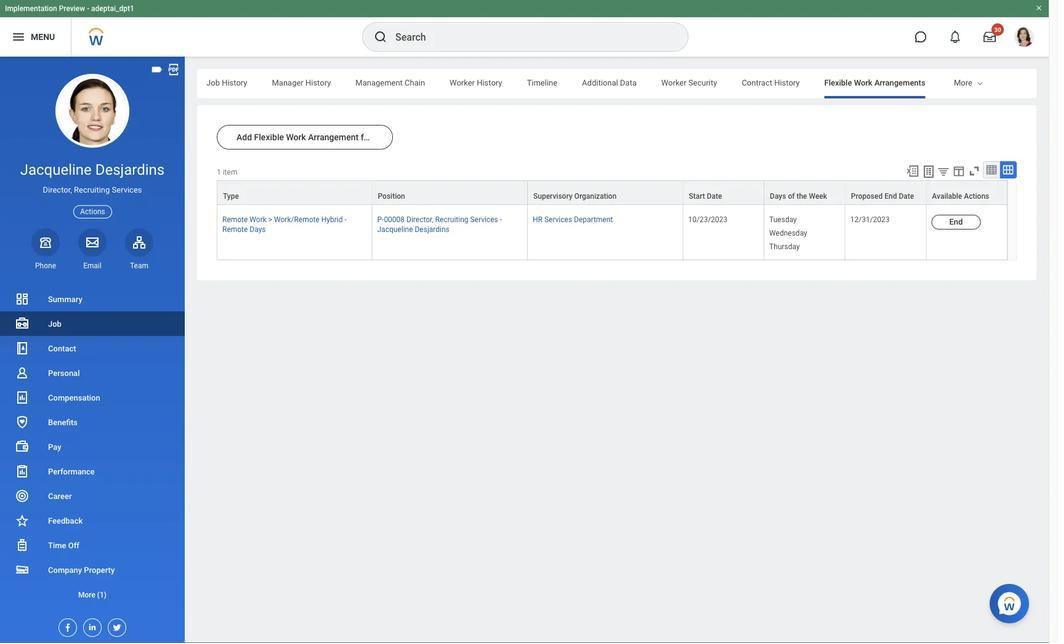 Task type: describe. For each thing, give the bounding box(es) containing it.
team jacqueline desjardins element
[[125, 261, 153, 271]]

proposed
[[851, 192, 883, 201]]

company property link
[[0, 558, 185, 583]]

data
[[620, 78, 637, 87]]

export to excel image
[[906, 165, 920, 178]]

pay image
[[15, 440, 30, 455]]

1 item
[[217, 168, 237, 177]]

team
[[130, 262, 148, 270]]

1 horizontal spatial flexible
[[825, 78, 852, 87]]

email jacqueline desjardins element
[[78, 261, 107, 271]]

phone image
[[37, 235, 54, 250]]

arrangement
[[308, 132, 359, 142]]

2 horizontal spatial services
[[545, 216, 573, 224]]

benefits image
[[15, 415, 30, 430]]

the
[[797, 192, 808, 201]]

history for job history
[[222, 78, 247, 87]]

preview
[[59, 4, 85, 13]]

click to view/edit grid preferences image
[[953, 165, 966, 178]]

end inside button
[[950, 217, 963, 227]]

of
[[788, 192, 795, 201]]

jacqueline inside 'navigation pane' region
[[20, 161, 92, 179]]

more (1) button
[[0, 583, 185, 608]]

item
[[223, 168, 237, 177]]

more (1)
[[78, 591, 107, 600]]

compensation
[[48, 393, 100, 403]]

- for p-
[[500, 216, 502, 224]]

hr
[[533, 216, 543, 224]]

pay
[[48, 443, 61, 452]]

time off link
[[0, 534, 185, 558]]

recruiting inside 'navigation pane' region
[[74, 186, 110, 195]]

tag image
[[150, 63, 164, 76]]

worker for worker history
[[450, 78, 475, 87]]

flexible work arrangements
[[825, 78, 926, 87]]

contact link
[[0, 336, 185, 361]]

for
[[361, 132, 372, 142]]

table image
[[986, 164, 998, 176]]

job for job
[[48, 319, 62, 329]]

notifications large image
[[950, 31, 962, 43]]

career image
[[15, 489, 30, 504]]

type button
[[218, 181, 372, 205]]

supervisory organization button
[[528, 181, 683, 205]]

recruiting inside p-00008 director, recruiting services - jacqueline desjardins
[[435, 216, 469, 224]]

more for more
[[954, 78, 973, 87]]

flexible inside button
[[254, 132, 284, 142]]

phone button
[[31, 228, 60, 271]]

manager
[[272, 78, 304, 87]]

start
[[689, 192, 705, 201]]

menu button
[[0, 17, 71, 57]]

work for >
[[250, 216, 267, 224]]

hr services department
[[533, 216, 613, 224]]

proposed end date
[[851, 192, 915, 201]]

contract
[[742, 78, 773, 87]]

work/remote
[[274, 216, 320, 224]]

job image
[[15, 317, 30, 332]]

team link
[[125, 228, 153, 271]]

time off
[[48, 541, 79, 551]]

history for manager history
[[306, 78, 331, 87]]

pay link
[[0, 435, 185, 460]]

career
[[48, 492, 72, 501]]

implementation preview -   adeptai_dpt1
[[5, 4, 134, 13]]

supervisory organization
[[534, 192, 617, 201]]

worker security
[[662, 78, 717, 87]]

expand table image
[[1003, 164, 1015, 176]]

position
[[378, 192, 405, 201]]

days inside "popup button"
[[770, 192, 787, 201]]

additional data
[[582, 78, 637, 87]]

00008
[[384, 216, 405, 224]]

summary link
[[0, 287, 185, 312]]

benefits link
[[0, 410, 185, 435]]

hybrid
[[322, 216, 343, 224]]

date inside popup button
[[899, 192, 915, 201]]

mail image
[[85, 235, 100, 250]]

view printable version (pdf) image
[[167, 63, 181, 76]]

- for remote
[[345, 216, 347, 224]]

benefits
[[48, 418, 78, 427]]

start date
[[689, 192, 722, 201]]

company property
[[48, 566, 115, 575]]

add flexible work arrangement for worker button
[[217, 125, 402, 150]]

p-00008 director, recruiting services - jacqueline desjardins
[[377, 216, 502, 234]]

performance link
[[0, 460, 185, 484]]

phone jacqueline desjardins element
[[31, 261, 60, 271]]

thursday element
[[770, 240, 800, 252]]

search image
[[373, 30, 388, 44]]

worker history
[[450, 78, 503, 87]]

contact
[[48, 344, 76, 353]]

timeline
[[527, 78, 558, 87]]

end row
[[217, 205, 1008, 260]]

p-
[[377, 216, 384, 224]]

tab list containing job history
[[0, 69, 926, 99]]

feedback
[[48, 517, 83, 526]]

management chain
[[356, 78, 425, 87]]

desjardins inside 'navigation pane' region
[[95, 161, 165, 179]]

summary image
[[15, 292, 30, 307]]

off
[[68, 541, 79, 551]]

services inside 'navigation pane' region
[[112, 186, 142, 195]]

twitter image
[[108, 620, 122, 633]]

- inside "menu" banner
[[87, 4, 89, 13]]

hr services department link
[[533, 213, 613, 224]]

items selected list
[[770, 213, 827, 252]]

list containing summary
[[0, 287, 185, 608]]

more for more (1)
[[78, 591, 95, 600]]

date inside popup button
[[707, 192, 722, 201]]

start date button
[[684, 181, 764, 205]]

wednesday thursday
[[770, 229, 808, 252]]

available
[[933, 192, 963, 201]]

performance image
[[15, 465, 30, 479]]

thursday
[[770, 243, 800, 252]]

email
[[83, 262, 102, 270]]

personal
[[48, 369, 80, 378]]

tuesday
[[770, 216, 797, 224]]

menu
[[31, 32, 55, 42]]

type
[[223, 192, 239, 201]]



Task type: vqa. For each thing, say whether or not it's contained in the screenshot.
Worker within BUTTON
yes



Task type: locate. For each thing, give the bounding box(es) containing it.
1
[[217, 168, 221, 177]]

director, right 00008
[[407, 216, 434, 224]]

more inside more (1) dropdown button
[[78, 591, 95, 600]]

0 vertical spatial recruiting
[[74, 186, 110, 195]]

history left manager
[[222, 78, 247, 87]]

available actions button
[[927, 181, 1007, 205]]

management
[[356, 78, 403, 87]]

property
[[84, 566, 115, 575]]

remote work > work/remote hybrid - remote days
[[222, 216, 347, 234]]

date down export to excel 'image'
[[899, 192, 915, 201]]

personal link
[[0, 361, 185, 386]]

0 horizontal spatial recruiting
[[74, 186, 110, 195]]

0 vertical spatial jacqueline
[[20, 161, 92, 179]]

work inside button
[[286, 132, 306, 142]]

10/23/2023
[[689, 216, 728, 224]]

work inside remote work > work/remote hybrid - remote days
[[250, 216, 267, 224]]

recruiting down jacqueline desjardins
[[74, 186, 110, 195]]

actions inside popup button
[[964, 192, 990, 201]]

>
[[269, 216, 272, 224]]

jacqueline desjardins
[[20, 161, 165, 179]]

director, recruiting services
[[43, 186, 142, 195]]

jacqueline down 00008
[[377, 226, 413, 234]]

actions
[[964, 192, 990, 201], [80, 208, 105, 216]]

remote work > work/remote hybrid - remote days link
[[222, 213, 347, 234]]

personal image
[[15, 366, 30, 381]]

facebook image
[[59, 620, 73, 633]]

0 vertical spatial job
[[206, 78, 220, 87]]

0 vertical spatial end
[[885, 192, 897, 201]]

worker left security
[[662, 78, 687, 87]]

1 vertical spatial work
[[286, 132, 306, 142]]

2 history from the left
[[306, 78, 331, 87]]

0 vertical spatial desjardins
[[95, 161, 165, 179]]

organization
[[575, 192, 617, 201]]

actions down 'fullscreen' "image"
[[964, 192, 990, 201]]

time off image
[[15, 539, 30, 553]]

2 horizontal spatial worker
[[662, 78, 687, 87]]

contract history
[[742, 78, 800, 87]]

work left arrangements
[[854, 78, 873, 87]]

1 horizontal spatial -
[[345, 216, 347, 224]]

- inside remote work > work/remote hybrid - remote days
[[345, 216, 347, 224]]

more
[[954, 78, 973, 87], [78, 591, 95, 600]]

end button
[[932, 215, 981, 230]]

0 horizontal spatial -
[[87, 4, 89, 13]]

job history
[[206, 78, 247, 87]]

1 horizontal spatial days
[[770, 192, 787, 201]]

1 history from the left
[[222, 78, 247, 87]]

1 vertical spatial director,
[[407, 216, 434, 224]]

services down jacqueline desjardins
[[112, 186, 142, 195]]

days
[[770, 192, 787, 201], [250, 226, 266, 234]]

1 horizontal spatial desjardins
[[415, 226, 450, 234]]

position button
[[372, 181, 527, 205]]

company property image
[[15, 563, 30, 578]]

history for worker history
[[477, 78, 503, 87]]

end
[[885, 192, 897, 201], [950, 217, 963, 227]]

1 vertical spatial recruiting
[[435, 216, 469, 224]]

1 horizontal spatial recruiting
[[435, 216, 469, 224]]

linkedin image
[[84, 620, 97, 633]]

work
[[854, 78, 873, 87], [286, 132, 306, 142], [250, 216, 267, 224]]

fullscreen image
[[968, 165, 982, 178]]

1 horizontal spatial date
[[899, 192, 915, 201]]

days inside remote work > work/remote hybrid - remote days
[[250, 226, 266, 234]]

end right proposed
[[885, 192, 897, 201]]

services down position column header
[[470, 216, 498, 224]]

recruiting down position column header
[[435, 216, 469, 224]]

0 horizontal spatial job
[[48, 319, 62, 329]]

4 history from the left
[[775, 78, 800, 87]]

1 horizontal spatial end
[[950, 217, 963, 227]]

career link
[[0, 484, 185, 509]]

director, inside 'navigation pane' region
[[43, 186, 72, 195]]

security
[[689, 78, 717, 87]]

1 vertical spatial actions
[[80, 208, 105, 216]]

1 vertical spatial jacqueline
[[377, 226, 413, 234]]

1 horizontal spatial work
[[286, 132, 306, 142]]

services inside p-00008 director, recruiting services - jacqueline desjardins
[[470, 216, 498, 224]]

compensation link
[[0, 386, 185, 410]]

0 horizontal spatial services
[[112, 186, 142, 195]]

feedback image
[[15, 514, 30, 529]]

flexible
[[825, 78, 852, 87], [254, 132, 284, 142]]

more down notifications large icon on the top right of the page
[[954, 78, 973, 87]]

0 vertical spatial remote
[[222, 216, 248, 224]]

add flexible work arrangement for worker
[[237, 132, 402, 142]]

(1)
[[97, 591, 107, 600]]

row containing type
[[217, 181, 1008, 206]]

-
[[87, 4, 89, 13], [345, 216, 347, 224], [500, 216, 502, 224]]

remote
[[222, 216, 248, 224], [222, 226, 248, 234]]

1 horizontal spatial jacqueline
[[377, 226, 413, 234]]

additional
[[582, 78, 618, 87]]

0 horizontal spatial more
[[78, 591, 95, 600]]

0 horizontal spatial end
[[885, 192, 897, 201]]

0 horizontal spatial actions
[[80, 208, 105, 216]]

available actions
[[933, 192, 990, 201]]

worker for worker security
[[662, 78, 687, 87]]

implementation
[[5, 4, 57, 13]]

desjardins inside p-00008 director, recruiting services - jacqueline desjardins
[[415, 226, 450, 234]]

compensation image
[[15, 391, 30, 405]]

work for arrangements
[[854, 78, 873, 87]]

1 horizontal spatial job
[[206, 78, 220, 87]]

justify image
[[11, 30, 26, 44]]

- left hr
[[500, 216, 502, 224]]

tab list
[[0, 69, 926, 99]]

history right contract
[[775, 78, 800, 87]]

1 vertical spatial job
[[48, 319, 62, 329]]

1 horizontal spatial more
[[954, 78, 973, 87]]

worker
[[450, 78, 475, 87], [662, 78, 687, 87], [374, 132, 402, 142]]

navigation pane region
[[0, 57, 185, 644]]

work left >
[[250, 216, 267, 224]]

time
[[48, 541, 66, 551]]

0 vertical spatial director,
[[43, 186, 72, 195]]

1 vertical spatial remote
[[222, 226, 248, 234]]

job for job history
[[206, 78, 220, 87]]

0 horizontal spatial flexible
[[254, 132, 284, 142]]

services right hr
[[545, 216, 573, 224]]

director,
[[43, 186, 72, 195], [407, 216, 434, 224]]

chain
[[405, 78, 425, 87]]

contact image
[[15, 341, 30, 356]]

date
[[707, 192, 722, 201], [899, 192, 915, 201]]

desjardins up director, recruiting services
[[95, 161, 165, 179]]

30 button
[[977, 23, 1004, 51]]

1 date from the left
[[707, 192, 722, 201]]

services
[[112, 186, 142, 195], [470, 216, 498, 224], [545, 216, 573, 224]]

profile logan mcneil image
[[1015, 27, 1035, 49]]

worker right chain
[[450, 78, 475, 87]]

days of the week
[[770, 192, 828, 201]]

Search Workday  search field
[[396, 23, 663, 51]]

0 horizontal spatial worker
[[374, 132, 402, 142]]

add
[[237, 132, 252, 142]]

end down available actions at the top right of page
[[950, 217, 963, 227]]

company
[[48, 566, 82, 575]]

history
[[222, 78, 247, 87], [306, 78, 331, 87], [477, 78, 503, 87], [775, 78, 800, 87]]

tuesday element
[[770, 213, 797, 224]]

worker right for in the top of the page
[[374, 132, 402, 142]]

12/31/2023
[[851, 216, 890, 224]]

0 vertical spatial work
[[854, 78, 873, 87]]

select to filter grid data image
[[937, 165, 951, 178]]

more (1) button
[[0, 588, 185, 603]]

1 vertical spatial more
[[78, 591, 95, 600]]

days of the week button
[[765, 181, 845, 205]]

2 horizontal spatial work
[[854, 78, 873, 87]]

job inside 'navigation pane' region
[[48, 319, 62, 329]]

1 vertical spatial end
[[950, 217, 963, 227]]

export to worksheets image
[[922, 165, 937, 179]]

row
[[217, 181, 1008, 206]]

adeptai_dpt1
[[91, 4, 134, 13]]

desjardins down position column header
[[415, 226, 450, 234]]

performance
[[48, 467, 95, 477]]

wednesday
[[770, 229, 808, 238]]

list
[[0, 287, 185, 608]]

- inside p-00008 director, recruiting services - jacqueline desjardins
[[500, 216, 502, 224]]

3 history from the left
[[477, 78, 503, 87]]

2 vertical spatial work
[[250, 216, 267, 224]]

phone
[[35, 262, 56, 270]]

actions down director, recruiting services
[[80, 208, 105, 216]]

toolbar
[[901, 161, 1017, 181]]

2 remote from the top
[[222, 226, 248, 234]]

0 horizontal spatial date
[[707, 192, 722, 201]]

1 vertical spatial desjardins
[[415, 226, 450, 234]]

arrangements
[[875, 78, 926, 87]]

0 horizontal spatial desjardins
[[95, 161, 165, 179]]

1 vertical spatial flexible
[[254, 132, 284, 142]]

0 horizontal spatial days
[[250, 226, 266, 234]]

1 remote from the top
[[222, 216, 248, 224]]

view team image
[[132, 235, 147, 250]]

work left arrangement
[[286, 132, 306, 142]]

- right preview
[[87, 4, 89, 13]]

actions button
[[73, 206, 112, 219]]

2 horizontal spatial -
[[500, 216, 502, 224]]

position column header
[[372, 181, 528, 206]]

summary
[[48, 295, 82, 304]]

0 vertical spatial actions
[[964, 192, 990, 201]]

history right manager
[[306, 78, 331, 87]]

date right start
[[707, 192, 722, 201]]

0 horizontal spatial work
[[250, 216, 267, 224]]

- right hybrid
[[345, 216, 347, 224]]

email button
[[78, 228, 107, 271]]

2 date from the left
[[899, 192, 915, 201]]

1 horizontal spatial services
[[470, 216, 498, 224]]

0 vertical spatial days
[[770, 192, 787, 201]]

0 vertical spatial flexible
[[825, 78, 852, 87]]

1 horizontal spatial worker
[[450, 78, 475, 87]]

director, down jacqueline desjardins
[[43, 186, 72, 195]]

week
[[809, 192, 828, 201]]

supervisory
[[534, 192, 573, 201]]

0 vertical spatial more
[[954, 78, 973, 87]]

0 horizontal spatial jacqueline
[[20, 161, 92, 179]]

department
[[574, 216, 613, 224]]

p-00008 director, recruiting services - jacqueline desjardins link
[[377, 213, 502, 234]]

menu banner
[[0, 0, 1049, 57]]

director, inside p-00008 director, recruiting services - jacqueline desjardins
[[407, 216, 434, 224]]

close environment banner image
[[1036, 4, 1043, 12]]

manager history
[[272, 78, 331, 87]]

1 horizontal spatial director,
[[407, 216, 434, 224]]

jacqueline inside p-00008 director, recruiting services - jacqueline desjardins
[[377, 226, 413, 234]]

1 vertical spatial days
[[250, 226, 266, 234]]

more left (1) at the left of the page
[[78, 591, 95, 600]]

inbox large image
[[984, 31, 996, 43]]

history for contract history
[[775, 78, 800, 87]]

jacqueline up director, recruiting services
[[20, 161, 92, 179]]

end inside popup button
[[885, 192, 897, 201]]

worker inside button
[[374, 132, 402, 142]]

1 horizontal spatial actions
[[964, 192, 990, 201]]

history left timeline
[[477, 78, 503, 87]]

30
[[995, 26, 1002, 33]]

0 horizontal spatial director,
[[43, 186, 72, 195]]

proposed end date button
[[846, 181, 926, 205]]

actions inside popup button
[[80, 208, 105, 216]]

wednesday element
[[770, 227, 808, 238]]



